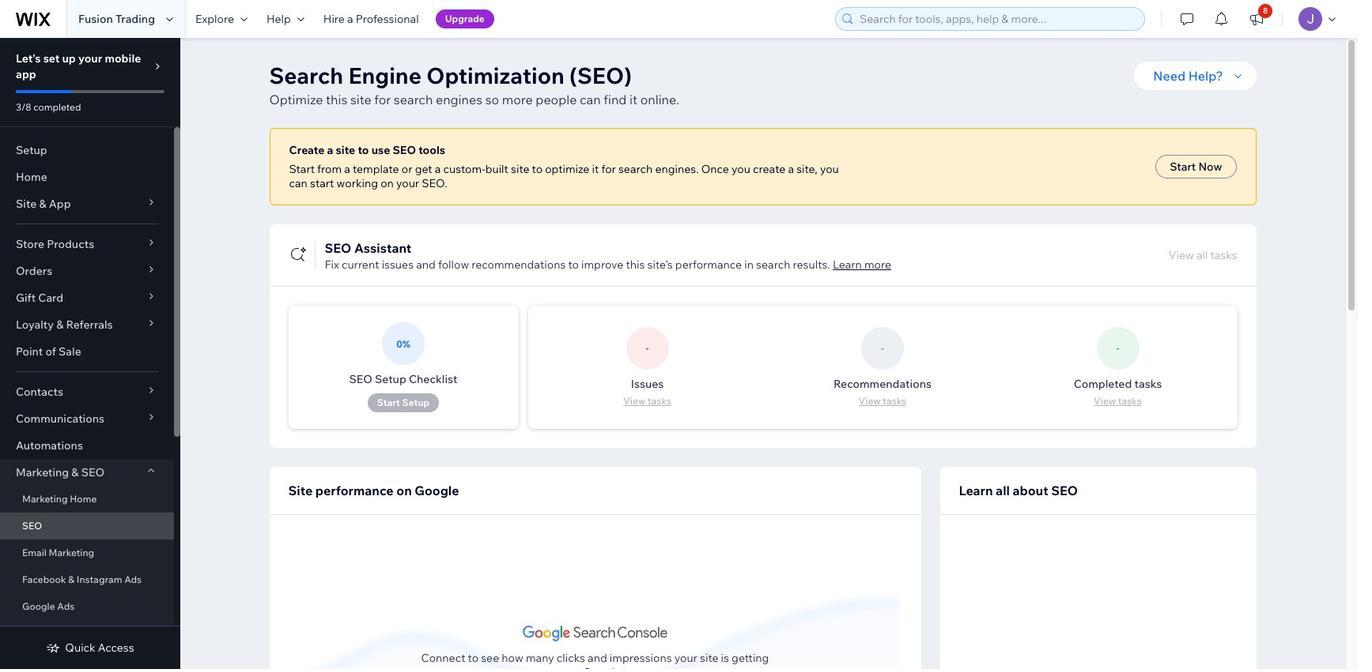 Task type: vqa. For each thing, say whether or not it's contained in the screenshot.
the search to the bottom
yes



Task type: describe. For each thing, give the bounding box(es) containing it.
seo up email
[[22, 520, 42, 532]]

results.
[[793, 258, 830, 272]]

search inside create a site to use seo tools start from a template or get a custom-built site to optimize it for search engines. once you create a site, you can start working on your seo.
[[618, 162, 653, 176]]

gift card button
[[0, 285, 174, 312]]

setup link
[[0, 137, 174, 164]]

(seo)
[[569, 62, 632, 89]]

your inside connect to see how many clicks and impressions your site is getting on google.
[[674, 651, 697, 665]]

it inside search engine optimization (seo) optimize this site for search engines so more people can find it online.
[[630, 92, 637, 108]]

engines
[[436, 92, 482, 108]]

learn inside heading
[[959, 483, 993, 499]]

2 vertical spatial marketing
[[49, 547, 94, 559]]

performance inside 'seo assistant fix current issues and follow recommendations to improve this site's performance in search results. learn more'
[[675, 258, 742, 272]]

hire
[[323, 12, 345, 26]]

tools
[[418, 143, 445, 157]]

instagram
[[77, 574, 122, 586]]

home inside home link
[[16, 170, 47, 184]]

site right built at the left top of the page
[[511, 162, 529, 176]]

store
[[16, 237, 44, 251]]

tasks
[[1134, 377, 1162, 391]]

site inside connect to see how many clicks and impressions your site is getting on google.
[[700, 651, 718, 665]]

facebook
[[22, 574, 66, 586]]

current
[[342, 258, 379, 272]]

email marketing
[[22, 547, 94, 559]]

google ads link
[[0, 594, 174, 621]]

seo inside dropdown button
[[81, 466, 104, 480]]

many
[[526, 651, 554, 665]]

seo inside create a site to use seo tools start from a template or get a custom-built site to optimize it for search engines. once you create a site, you can start working on your seo.
[[393, 143, 416, 157]]

search inside search engine optimization (seo) optimize this site for search engines so more people can find it online.
[[394, 92, 433, 108]]

need
[[1153, 68, 1186, 84]]

for inside create a site to use seo tools start from a template or get a custom-built site to optimize it for search engines. once you create a site, you can start working on your seo.
[[601, 162, 616, 176]]

working
[[337, 176, 378, 191]]

a right from
[[344, 162, 350, 176]]

of
[[45, 345, 56, 359]]

marketing home
[[22, 493, 97, 505]]

find
[[604, 92, 627, 108]]

a right get
[[435, 162, 441, 176]]

site,
[[797, 162, 818, 176]]

your inside create a site to use seo tools start from a template or get a custom-built site to optimize it for search engines. once you create a site, you can start working on your seo.
[[396, 176, 419, 191]]

seo assistant fix current issues and follow recommendations to improve this site's performance in search results. learn more
[[325, 240, 891, 272]]

create
[[289, 143, 325, 157]]

hire a professional
[[323, 12, 419, 26]]

upgrade
[[445, 13, 485, 25]]

loyalty
[[16, 318, 54, 332]]

to inside 'seo assistant fix current issues and follow recommendations to improve this site's performance in search results. learn more'
[[568, 258, 579, 272]]

8 button
[[1239, 0, 1274, 38]]

start inside button
[[1170, 160, 1196, 174]]

fusion trading
[[78, 12, 155, 26]]

site for site & app
[[16, 197, 37, 211]]

& for site
[[39, 197, 46, 211]]

set
[[43, 51, 60, 66]]

communications button
[[0, 406, 174, 433]]

create
[[753, 162, 786, 176]]

mobile
[[105, 51, 141, 66]]

1 horizontal spatial setup
[[375, 372, 406, 387]]

built
[[485, 162, 508, 176]]

to inside connect to see how many clicks and impressions your site is getting on google.
[[468, 651, 478, 665]]

more inside search engine optimization (seo) optimize this site for search engines so more people can find it online.
[[502, 92, 533, 108]]

marketing & seo
[[16, 466, 104, 480]]

use
[[371, 143, 390, 157]]

home link
[[0, 164, 174, 191]]

seo.
[[422, 176, 447, 191]]

recommendations
[[834, 377, 932, 391]]

on inside create a site to use seo tools start from a template or get a custom-built site to optimize it for search engines. once you create a site, you can start working on your seo.
[[380, 176, 394, 191]]

up
[[62, 51, 76, 66]]

impressions
[[610, 651, 672, 665]]

professional
[[356, 12, 419, 26]]

products
[[47, 237, 94, 251]]

search
[[269, 62, 343, 89]]

seo setup checklist
[[349, 372, 458, 387]]

learn more link
[[833, 258, 891, 272]]

once
[[701, 162, 729, 176]]

email
[[22, 547, 47, 559]]

site & app button
[[0, 191, 174, 217]]

app
[[49, 197, 71, 211]]

facebook & instagram ads link
[[0, 567, 174, 594]]

setup inside sidebar element
[[16, 143, 47, 157]]

gift
[[16, 291, 36, 305]]

this inside search engine optimization (seo) optimize this site for search engines so more people can find it online.
[[326, 92, 347, 108]]

marketing & seo button
[[0, 459, 174, 486]]

a up from
[[327, 143, 333, 157]]

quick
[[65, 641, 95, 656]]

getting
[[732, 651, 769, 665]]

see
[[481, 651, 499, 665]]

orders button
[[0, 258, 174, 285]]

optimize
[[269, 92, 323, 108]]

quick access button
[[46, 641, 134, 656]]

loyalty & referrals
[[16, 318, 113, 332]]

checklist
[[409, 372, 458, 387]]

a inside hire a professional link
[[347, 12, 353, 26]]

now
[[1198, 160, 1222, 174]]

recommendations
[[472, 258, 566, 272]]

completed tasks
[[1074, 377, 1162, 391]]

gift card
[[16, 291, 63, 305]]

& for marketing
[[71, 466, 79, 480]]

site inside search engine optimization (seo) optimize this site for search engines so more people can find it online.
[[350, 92, 371, 108]]

8
[[1263, 6, 1268, 16]]

point of sale link
[[0, 338, 174, 365]]

orders
[[16, 264, 52, 278]]

online.
[[640, 92, 679, 108]]

fusion
[[78, 12, 113, 26]]

all
[[996, 483, 1010, 499]]

google.
[[583, 665, 623, 670]]

completed
[[33, 101, 81, 113]]

seo inside heading
[[1051, 483, 1078, 499]]

search engine optimization (seo) optimize this site for search engines so more people can find it online.
[[269, 62, 679, 108]]

from
[[317, 162, 342, 176]]



Task type: locate. For each thing, give the bounding box(es) containing it.
1 vertical spatial setup
[[375, 372, 406, 387]]

0 horizontal spatial start
[[289, 162, 315, 176]]

improve
[[581, 258, 623, 272]]

0 vertical spatial ads
[[124, 574, 142, 586]]

home down marketing & seo dropdown button
[[70, 493, 97, 505]]

ads down facebook & instagram ads
[[57, 601, 75, 613]]

1 horizontal spatial this
[[626, 258, 645, 272]]

your inside the let's set up your mobile app
[[78, 51, 102, 66]]

1 horizontal spatial start
[[1170, 160, 1196, 174]]

1 horizontal spatial google
[[415, 483, 459, 499]]

for right optimize
[[601, 162, 616, 176]]

follow
[[438, 258, 469, 272]]

your left seo.
[[396, 176, 419, 191]]

to left see
[[468, 651, 478, 665]]

search right in
[[756, 258, 790, 272]]

1 you from the left
[[732, 162, 750, 176]]

for inside search engine optimization (seo) optimize this site for search engines so more people can find it online.
[[374, 92, 391, 108]]

& for loyalty
[[56, 318, 64, 332]]

1 horizontal spatial learn
[[959, 483, 993, 499]]

1 vertical spatial learn
[[959, 483, 993, 499]]

optimization
[[426, 62, 564, 89]]

automations link
[[0, 433, 174, 459]]

site for site performance on google
[[288, 483, 313, 499]]

marketing up facebook & instagram ads
[[49, 547, 94, 559]]

0 horizontal spatial learn
[[833, 258, 862, 272]]

facebook & instagram ads
[[22, 574, 142, 586]]

Search for tools, apps, help & more... field
[[855, 8, 1140, 30]]

0 horizontal spatial more
[[502, 92, 533, 108]]

site
[[16, 197, 37, 211], [288, 483, 313, 499]]

1 vertical spatial home
[[70, 493, 97, 505]]

0 vertical spatial learn
[[833, 258, 862, 272]]

0 vertical spatial home
[[16, 170, 47, 184]]

0 horizontal spatial site
[[16, 197, 37, 211]]

home up site & app
[[16, 170, 47, 184]]

0 horizontal spatial ads
[[57, 601, 75, 613]]

can left 'start'
[[289, 176, 308, 191]]

0 vertical spatial can
[[580, 92, 601, 108]]

learn all about seo heading
[[959, 482, 1078, 501]]

can left find
[[580, 92, 601, 108]]

a left site,
[[788, 162, 794, 176]]

let's
[[16, 51, 41, 66]]

search inside 'seo assistant fix current issues and follow recommendations to improve this site's performance in search results. learn more'
[[756, 258, 790, 272]]

1 horizontal spatial and
[[588, 651, 607, 665]]

seo down automations link
[[81, 466, 104, 480]]

completed
[[1074, 377, 1132, 391]]

you right site,
[[820, 162, 839, 176]]

learn inside 'seo assistant fix current issues and follow recommendations to improve this site's performance in search results. learn more'
[[833, 258, 862, 272]]

0 horizontal spatial performance
[[315, 483, 394, 499]]

0 horizontal spatial google
[[22, 601, 55, 613]]

help?
[[1188, 68, 1223, 84]]

card
[[38, 291, 63, 305]]

& right facebook
[[68, 574, 74, 586]]

your left "is"
[[674, 651, 697, 665]]

and left follow
[[416, 258, 436, 272]]

template
[[353, 162, 399, 176]]

seo inside 'seo assistant fix current issues and follow recommendations to improve this site's performance in search results. learn more'
[[325, 240, 351, 256]]

contacts button
[[0, 379, 174, 406]]

to left use
[[358, 143, 369, 157]]

to left optimize
[[532, 162, 543, 176]]

upgrade button
[[435, 9, 494, 28]]

help button
[[257, 0, 314, 38]]

trading
[[115, 12, 155, 26]]

performance
[[675, 258, 742, 272], [315, 483, 394, 499]]

& right loyalty
[[56, 318, 64, 332]]

site up from
[[336, 143, 355, 157]]

learn left all
[[959, 483, 993, 499]]

ads inside "link"
[[124, 574, 142, 586]]

to
[[358, 143, 369, 157], [532, 162, 543, 176], [568, 258, 579, 272], [468, 651, 478, 665]]

- for issues
[[646, 343, 649, 354]]

issues
[[382, 258, 414, 272]]

sidebar element
[[0, 38, 180, 670]]

your right up
[[78, 51, 102, 66]]

marketing for marketing & seo
[[16, 466, 69, 480]]

site left "is"
[[700, 651, 718, 665]]

2 horizontal spatial search
[[756, 258, 790, 272]]

you right once
[[732, 162, 750, 176]]

0 horizontal spatial your
[[78, 51, 102, 66]]

and
[[416, 258, 436, 272], [588, 651, 607, 665]]

marketing down automations
[[16, 466, 69, 480]]

seo link
[[0, 513, 174, 540]]

more right results.
[[864, 258, 891, 272]]

0 horizontal spatial this
[[326, 92, 347, 108]]

home inside marketing home link
[[70, 493, 97, 505]]

more inside 'seo assistant fix current issues and follow recommendations to improve this site's performance in search results. learn more'
[[864, 258, 891, 272]]

1 vertical spatial and
[[588, 651, 607, 665]]

site down 'engine'
[[350, 92, 371, 108]]

2 horizontal spatial -
[[1116, 343, 1119, 354]]

0 horizontal spatial for
[[374, 92, 391, 108]]

1 vertical spatial marketing
[[22, 493, 68, 505]]

1 horizontal spatial it
[[630, 92, 637, 108]]

seo left checklist
[[349, 372, 372, 387]]

on inside connect to see how many clicks and impressions your site is getting on google.
[[567, 665, 580, 670]]

1 horizontal spatial your
[[396, 176, 419, 191]]

0 vertical spatial setup
[[16, 143, 47, 157]]

0 horizontal spatial setup
[[16, 143, 47, 157]]

& inside dropdown button
[[71, 466, 79, 480]]

- for recommendations
[[881, 343, 884, 354]]

0 vertical spatial it
[[630, 92, 637, 108]]

1 vertical spatial on
[[396, 483, 412, 499]]

2 you from the left
[[820, 162, 839, 176]]

start inside create a site to use seo tools start from a template or get a custom-built site to optimize it for search engines. once you create a site, you can start working on your seo.
[[289, 162, 315, 176]]

fix
[[325, 258, 339, 272]]

store products button
[[0, 231, 174, 258]]

and inside connect to see how many clicks and impressions your site is getting on google.
[[588, 651, 607, 665]]

1 horizontal spatial performance
[[675, 258, 742, 272]]

0 horizontal spatial on
[[380, 176, 394, 191]]

1 vertical spatial for
[[601, 162, 616, 176]]

1 horizontal spatial site
[[288, 483, 313, 499]]

on inside heading
[[396, 483, 412, 499]]

& down automations link
[[71, 466, 79, 480]]

sale
[[59, 345, 81, 359]]

seo right about
[[1051, 483, 1078, 499]]

so
[[485, 92, 499, 108]]

2 horizontal spatial on
[[567, 665, 580, 670]]

0 horizontal spatial -
[[646, 343, 649, 354]]

setup down the 3/8
[[16, 143, 47, 157]]

contacts
[[16, 385, 63, 399]]

learn
[[833, 258, 862, 272], [959, 483, 993, 499]]

site inside site performance on google heading
[[288, 483, 313, 499]]

referrals
[[66, 318, 113, 332]]

0 vertical spatial search
[[394, 92, 433, 108]]

1 horizontal spatial -
[[881, 343, 884, 354]]

0 vertical spatial marketing
[[16, 466, 69, 480]]

1 horizontal spatial ads
[[124, 574, 142, 586]]

1 vertical spatial site
[[288, 483, 313, 499]]

site's
[[647, 258, 673, 272]]

loyalty & referrals button
[[0, 312, 174, 338]]

or
[[402, 162, 412, 176]]

and right "clicks"
[[588, 651, 607, 665]]

for
[[374, 92, 391, 108], [601, 162, 616, 176]]

setup down 0%
[[375, 372, 406, 387]]

1 vertical spatial your
[[396, 176, 419, 191]]

marketing home link
[[0, 486, 174, 513]]

need help? button
[[1134, 62, 1256, 90]]

0 vertical spatial this
[[326, 92, 347, 108]]

automations
[[16, 439, 83, 453]]

to left improve
[[568, 258, 579, 272]]

0 vertical spatial and
[[416, 258, 436, 272]]

& inside popup button
[[39, 197, 46, 211]]

marketing down marketing & seo
[[22, 493, 68, 505]]

0 horizontal spatial search
[[394, 92, 433, 108]]

can inside search engine optimization (seo) optimize this site for search engines so more people can find it online.
[[580, 92, 601, 108]]

people
[[536, 92, 577, 108]]

ads right the instagram
[[124, 574, 142, 586]]

engines.
[[655, 162, 699, 176]]

assistant
[[354, 240, 411, 256]]

& for facebook
[[68, 574, 74, 586]]

it right optimize
[[592, 162, 599, 176]]

0 vertical spatial on
[[380, 176, 394, 191]]

1 horizontal spatial on
[[396, 483, 412, 499]]

store products
[[16, 237, 94, 251]]

need help?
[[1153, 68, 1223, 84]]

1 horizontal spatial home
[[70, 493, 97, 505]]

google inside site performance on google heading
[[415, 483, 459, 499]]

0 vertical spatial for
[[374, 92, 391, 108]]

in
[[744, 258, 754, 272]]

& inside 'dropdown button'
[[56, 318, 64, 332]]

1 horizontal spatial you
[[820, 162, 839, 176]]

and inside 'seo assistant fix current issues and follow recommendations to improve this site's performance in search results. learn more'
[[416, 258, 436, 272]]

2 vertical spatial your
[[674, 651, 697, 665]]

1 vertical spatial it
[[592, 162, 599, 176]]

1 vertical spatial can
[[289, 176, 308, 191]]

google inside google ads link
[[22, 601, 55, 613]]

-
[[646, 343, 649, 354], [881, 343, 884, 354], [1116, 343, 1119, 354]]

2 vertical spatial search
[[756, 258, 790, 272]]

help
[[266, 12, 291, 26]]

start left now
[[1170, 160, 1196, 174]]

this down search
[[326, 92, 347, 108]]

marketing inside dropdown button
[[16, 466, 69, 480]]

communications
[[16, 412, 104, 426]]

seo up or
[[393, 143, 416, 157]]

0 vertical spatial performance
[[675, 258, 742, 272]]

0 vertical spatial google
[[415, 483, 459, 499]]

site performance on google heading
[[288, 482, 459, 501]]

connect to see how many clicks and impressions your site is getting on google.
[[421, 651, 769, 670]]

- for completed tasks
[[1116, 343, 1119, 354]]

1 - from the left
[[646, 343, 649, 354]]

1 vertical spatial more
[[864, 258, 891, 272]]

marketing
[[16, 466, 69, 480], [22, 493, 68, 505], [49, 547, 94, 559]]

1 vertical spatial performance
[[315, 483, 394, 499]]

marketing for marketing home
[[22, 493, 68, 505]]

engine
[[348, 62, 421, 89]]

search down 'engine'
[[394, 92, 433, 108]]

this left site's
[[626, 258, 645, 272]]

1 vertical spatial this
[[626, 258, 645, 272]]

- up the 'completed tasks'
[[1116, 343, 1119, 354]]

can inside create a site to use seo tools start from a template or get a custom-built site to optimize it for search engines. once you create a site, you can start working on your seo.
[[289, 176, 308, 191]]

0 vertical spatial your
[[78, 51, 102, 66]]

quick access
[[65, 641, 134, 656]]

hire a professional link
[[314, 0, 428, 38]]

for down 'engine'
[[374, 92, 391, 108]]

3 - from the left
[[1116, 343, 1119, 354]]

access
[[98, 641, 134, 656]]

0 vertical spatial more
[[502, 92, 533, 108]]

1 horizontal spatial for
[[601, 162, 616, 176]]

2 horizontal spatial your
[[674, 651, 697, 665]]

1 horizontal spatial search
[[618, 162, 653, 176]]

about
[[1013, 483, 1048, 499]]

google ads
[[22, 601, 75, 613]]

1 vertical spatial search
[[618, 162, 653, 176]]

&
[[39, 197, 46, 211], [56, 318, 64, 332], [71, 466, 79, 480], [68, 574, 74, 586]]

1 horizontal spatial more
[[864, 258, 891, 272]]

start down create
[[289, 162, 315, 176]]

search
[[394, 92, 433, 108], [618, 162, 653, 176], [756, 258, 790, 272]]

learn right results.
[[833, 258, 862, 272]]

custom-
[[443, 162, 485, 176]]

seo up fix
[[325, 240, 351, 256]]

0 horizontal spatial you
[[732, 162, 750, 176]]

2 vertical spatial on
[[567, 665, 580, 670]]

3/8 completed
[[16, 101, 81, 113]]

more right so on the left
[[502, 92, 533, 108]]

1 horizontal spatial can
[[580, 92, 601, 108]]

- up issues
[[646, 343, 649, 354]]

1 vertical spatial ads
[[57, 601, 75, 613]]

is
[[721, 651, 729, 665]]

point of sale
[[16, 345, 81, 359]]

1 vertical spatial google
[[22, 601, 55, 613]]

& left app
[[39, 197, 46, 211]]

& inside "link"
[[68, 574, 74, 586]]

this inside 'seo assistant fix current issues and follow recommendations to improve this site's performance in search results. learn more'
[[626, 258, 645, 272]]

site inside "site & app" popup button
[[16, 197, 37, 211]]

site performance on google
[[288, 483, 459, 499]]

- up recommendations
[[881, 343, 884, 354]]

0 horizontal spatial home
[[16, 170, 47, 184]]

it right find
[[630, 92, 637, 108]]

start now button
[[1156, 155, 1236, 179]]

a right hire on the top
[[347, 12, 353, 26]]

2 - from the left
[[881, 343, 884, 354]]

performance inside site performance on google heading
[[315, 483, 394, 499]]

it inside create a site to use seo tools start from a template or get a custom-built site to optimize it for search engines. once you create a site, you can start working on your seo.
[[592, 162, 599, 176]]

0 horizontal spatial and
[[416, 258, 436, 272]]

0 vertical spatial site
[[16, 197, 37, 211]]

start
[[1170, 160, 1196, 174], [289, 162, 315, 176]]

0 horizontal spatial it
[[592, 162, 599, 176]]

you
[[732, 162, 750, 176], [820, 162, 839, 176]]

0 horizontal spatial can
[[289, 176, 308, 191]]

search left engines.
[[618, 162, 653, 176]]

site
[[350, 92, 371, 108], [336, 143, 355, 157], [511, 162, 529, 176], [700, 651, 718, 665]]

seo
[[393, 143, 416, 157], [325, 240, 351, 256], [349, 372, 372, 387], [81, 466, 104, 480], [1051, 483, 1078, 499], [22, 520, 42, 532]]



